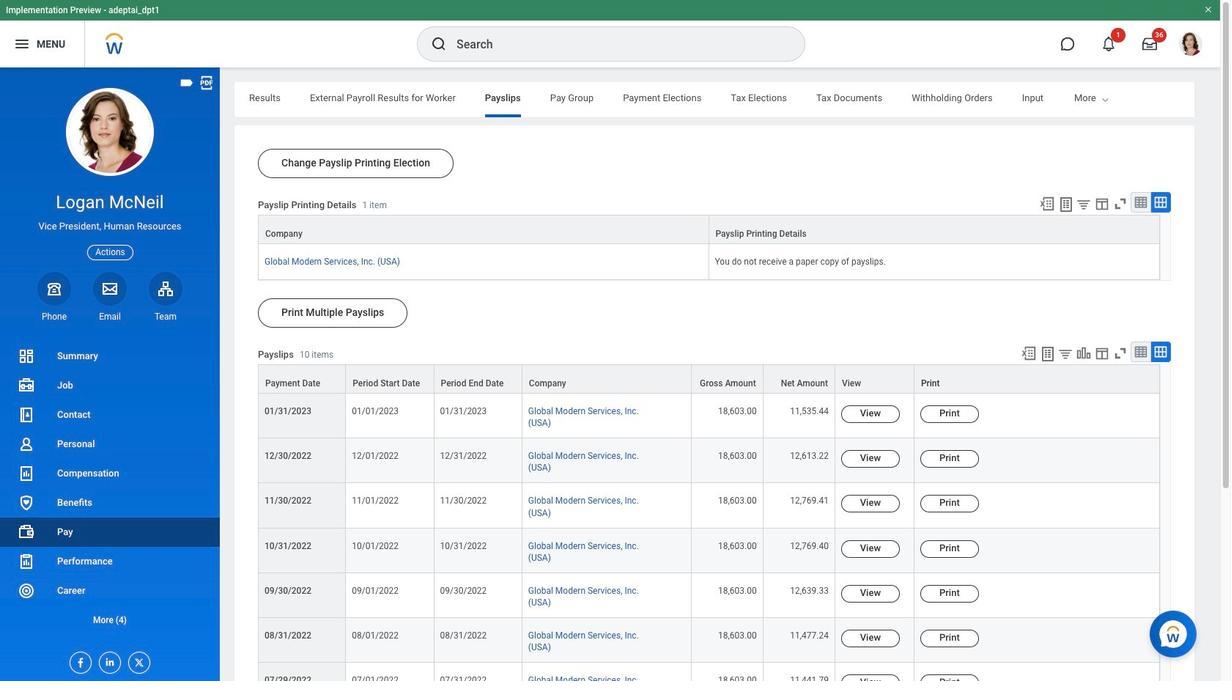 Task type: vqa. For each thing, say whether or not it's contained in the screenshot.
team logan mcneil "element"
yes



Task type: describe. For each thing, give the bounding box(es) containing it.
navigation pane region
[[0, 67, 220, 681]]

9 row from the top
[[258, 618, 1161, 663]]

0 vertical spatial toolbar
[[1033, 192, 1172, 215]]

compensation image
[[18, 465, 35, 482]]

export to worksheets image for top 'toolbar'
[[1058, 196, 1076, 213]]

2 row from the top
[[258, 244, 1161, 280]]

pay image
[[18, 524, 35, 541]]

Search Workday  search field
[[457, 28, 775, 60]]

4 row from the top
[[258, 394, 1161, 439]]

notifications large image
[[1102, 37, 1117, 51]]

phone image
[[44, 280, 65, 298]]

expand table image for table icon
[[1154, 195, 1169, 210]]

1 row from the top
[[258, 215, 1161, 244]]

view team image
[[157, 280, 175, 298]]

fullscreen image
[[1113, 345, 1129, 362]]

7 row from the top
[[258, 528, 1161, 573]]

1 vertical spatial toolbar
[[1015, 342, 1172, 365]]

contact image
[[18, 406, 35, 424]]

3 row from the top
[[258, 365, 1161, 394]]

expand table image for table image
[[1154, 345, 1169, 359]]

6 row from the top
[[258, 484, 1161, 528]]

summary image
[[18, 348, 35, 365]]



Task type: locate. For each thing, give the bounding box(es) containing it.
justify image
[[13, 35, 31, 53]]

export to excel image for top 'toolbar' export to worksheets image
[[1040, 196, 1056, 212]]

0 vertical spatial export to excel image
[[1040, 196, 1056, 212]]

career image
[[18, 582, 35, 600]]

select to filter grid data image left fullscreen image
[[1058, 346, 1074, 362]]

export to worksheets image
[[1058, 196, 1076, 213], [1040, 345, 1057, 363]]

phone logan mcneil element
[[37, 311, 71, 323]]

fullscreen image
[[1113, 196, 1129, 212]]

close environment banner image
[[1205, 5, 1214, 14]]

benefits image
[[18, 494, 35, 512]]

mail image
[[101, 280, 119, 298]]

1 click to view/edit grid preferences image from the top
[[1095, 196, 1111, 212]]

select to filter grid data image left fullscreen icon
[[1076, 197, 1093, 212]]

8 row from the top
[[258, 573, 1161, 618]]

0 vertical spatial expand table image
[[1154, 195, 1169, 210]]

click to view/edit grid preferences image left fullscreen image
[[1095, 345, 1111, 362]]

1 horizontal spatial export to excel image
[[1040, 196, 1056, 212]]

select to filter grid data image
[[1076, 197, 1093, 212], [1058, 346, 1074, 362]]

export to worksheets image left fullscreen icon
[[1058, 196, 1076, 213]]

1 vertical spatial click to view/edit grid preferences image
[[1095, 345, 1111, 362]]

inbox large image
[[1143, 37, 1158, 51]]

select to filter grid data image for export to worksheets image corresponding to bottommost 'toolbar'
[[1058, 346, 1074, 362]]

0 horizontal spatial select to filter grid data image
[[1058, 346, 1074, 362]]

list
[[0, 342, 220, 635]]

1 expand table image from the top
[[1154, 195, 1169, 210]]

performance image
[[18, 553, 35, 570]]

search image
[[430, 35, 448, 53]]

0 vertical spatial click to view/edit grid preferences image
[[1095, 196, 1111, 212]]

0 vertical spatial export to worksheets image
[[1058, 196, 1076, 213]]

toolbar
[[1033, 192, 1172, 215], [1015, 342, 1172, 365]]

team logan mcneil element
[[149, 311, 183, 323]]

0 horizontal spatial export to excel image
[[1021, 345, 1038, 362]]

click to view/edit grid preferences image left fullscreen icon
[[1095, 196, 1111, 212]]

facebook image
[[70, 653, 87, 669]]

profile logan mcneil image
[[1180, 32, 1203, 59]]

2 click to view/edit grid preferences image from the top
[[1095, 345, 1111, 362]]

10 row from the top
[[258, 663, 1161, 681]]

row
[[258, 215, 1161, 244], [258, 244, 1161, 280], [258, 365, 1161, 394], [258, 394, 1161, 439], [258, 439, 1161, 484], [258, 484, 1161, 528], [258, 528, 1161, 573], [258, 573, 1161, 618], [258, 618, 1161, 663], [258, 663, 1161, 681]]

banner
[[0, 0, 1221, 67]]

view printable version (pdf) image
[[199, 75, 215, 91]]

0 horizontal spatial export to worksheets image
[[1040, 345, 1057, 363]]

2 expand table image from the top
[[1154, 345, 1169, 359]]

export to excel image for export to worksheets image corresponding to bottommost 'toolbar'
[[1021, 345, 1038, 362]]

x image
[[129, 653, 145, 669]]

expand table image right table image
[[1154, 345, 1169, 359]]

1 vertical spatial export to excel image
[[1021, 345, 1038, 362]]

1 vertical spatial select to filter grid data image
[[1058, 346, 1074, 362]]

click to view/edit grid preferences image
[[1095, 196, 1111, 212], [1095, 345, 1111, 362]]

expand table image right table icon
[[1154, 195, 1169, 210]]

table image
[[1134, 345, 1149, 359]]

export to worksheets image left fullscreen image
[[1040, 345, 1057, 363]]

1 vertical spatial export to worksheets image
[[1040, 345, 1057, 363]]

5 row from the top
[[258, 439, 1161, 484]]

linkedin image
[[100, 653, 116, 668]]

export to excel image
[[1040, 196, 1056, 212], [1021, 345, 1038, 362]]

1 horizontal spatial export to worksheets image
[[1058, 196, 1076, 213]]

tag image
[[179, 75, 195, 91]]

tab list
[[235, 82, 1232, 117]]

1 vertical spatial expand table image
[[1154, 345, 1169, 359]]

0 vertical spatial select to filter grid data image
[[1076, 197, 1093, 212]]

export to worksheets image for bottommost 'toolbar'
[[1040, 345, 1057, 363]]

table image
[[1134, 195, 1149, 210]]

personal image
[[18, 436, 35, 453]]

1 horizontal spatial select to filter grid data image
[[1076, 197, 1093, 212]]

email logan mcneil element
[[93, 311, 127, 323]]

job image
[[18, 377, 35, 394]]

select to filter grid data image for top 'toolbar' export to worksheets image
[[1076, 197, 1093, 212]]

expand table image
[[1154, 195, 1169, 210], [1154, 345, 1169, 359]]



